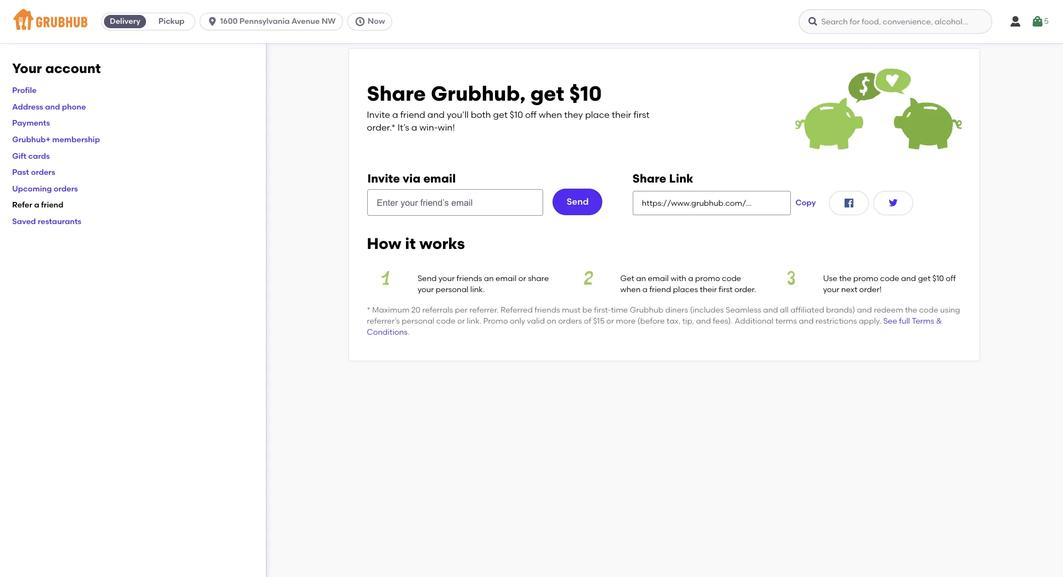 Task type: locate. For each thing, give the bounding box(es) containing it.
link
[[669, 172, 694, 186]]

0 horizontal spatial an
[[484, 274, 494, 283]]

send button
[[553, 189, 603, 215]]

upcoming orders link
[[12, 184, 78, 194]]

email right via at left top
[[424, 172, 456, 186]]

0 horizontal spatial friend
[[41, 201, 63, 210]]

1 horizontal spatial share
[[633, 172, 667, 186]]

svg image left the 1600
[[207, 16, 218, 27]]

link. down referrer.
[[467, 316, 482, 326]]

$10 up the place
[[569, 81, 602, 106]]

the up full
[[905, 305, 918, 315]]

friend up saved restaurants at the left of the page
[[41, 201, 63, 210]]

0 vertical spatial off
[[525, 110, 537, 120]]

upcoming
[[12, 184, 52, 194]]

2 horizontal spatial friend
[[650, 285, 671, 295]]

off
[[525, 110, 537, 120], [946, 274, 956, 283]]

saved
[[12, 217, 36, 226]]

copy
[[796, 198, 816, 208]]

tip,
[[683, 316, 694, 326]]

2 an from the left
[[636, 274, 646, 283]]

1 promo from the left
[[695, 274, 720, 283]]

$15
[[593, 316, 605, 326]]

link. up referrer.
[[470, 285, 485, 295]]

invite via email
[[368, 172, 456, 186]]

0 vertical spatial share
[[367, 81, 426, 106]]

0 horizontal spatial when
[[539, 110, 562, 120]]

0 horizontal spatial email
[[424, 172, 456, 186]]

2 horizontal spatial email
[[648, 274, 669, 283]]

and up redeem
[[902, 274, 916, 283]]

off up using
[[946, 274, 956, 283]]

0 horizontal spatial promo
[[695, 274, 720, 283]]

promo inside get an email with a promo code when a friend places their first order.
[[695, 274, 720, 283]]

0 vertical spatial orders
[[31, 168, 55, 177]]

when left they at the right top
[[539, 110, 562, 120]]

when down 'get'
[[621, 285, 641, 295]]

2 horizontal spatial $10
[[933, 274, 944, 283]]

0 horizontal spatial send
[[418, 274, 437, 283]]

share up "it's"
[[367, 81, 426, 106]]

send inside send your friends an email or share your personal link.
[[418, 274, 437, 283]]

0 horizontal spatial off
[[525, 110, 537, 120]]

orders up upcoming orders on the top left of page
[[31, 168, 55, 177]]

1 vertical spatial share
[[633, 172, 667, 186]]

1 horizontal spatial your
[[439, 274, 455, 283]]

share inside 'share grubhub, get $10 invite a friend and you'll both get $10 off when they place their first order.* it's a win-win!'
[[367, 81, 426, 106]]

the up next
[[839, 274, 852, 283]]

their
[[612, 110, 632, 120], [700, 285, 717, 295]]

address
[[12, 102, 43, 112]]

pickup
[[159, 17, 185, 26]]

or right $15
[[607, 316, 614, 326]]

be
[[583, 305, 592, 315]]

use the promo code and get $10 off your next order!
[[823, 274, 956, 295]]

copy button
[[791, 191, 821, 215]]

send inside send button
[[567, 196, 589, 207]]

terms
[[776, 316, 797, 326]]

win!
[[438, 122, 455, 133]]

1 horizontal spatial personal
[[436, 285, 469, 295]]

orders inside * maximum 20 referrals per referrer. referred friends must be first-time grubhub diners (includes seamless and all affiliated brands) and redeem the code using referrer's personal code or link. promo only valid on orders of $15 or more (before tax, tip, and fees). additional terms and restrictions apply.
[[558, 316, 582, 326]]

friends
[[457, 274, 482, 283], [535, 305, 560, 315]]

saved restaurants
[[12, 217, 81, 226]]

.
[[408, 328, 410, 337]]

your up 20
[[418, 285, 434, 295]]

1 horizontal spatial off
[[946, 274, 956, 283]]

1 vertical spatial off
[[946, 274, 956, 283]]

promo up places at the right of the page
[[695, 274, 720, 283]]

orders
[[31, 168, 55, 177], [54, 184, 78, 194], [558, 316, 582, 326]]

get up terms
[[918, 274, 931, 283]]

code down referrals
[[436, 316, 456, 326]]

1 horizontal spatial friends
[[535, 305, 560, 315]]

first left order.
[[719, 285, 733, 295]]

2 vertical spatial $10
[[933, 274, 944, 283]]

2 horizontal spatial your
[[823, 285, 840, 295]]

first right the place
[[634, 110, 650, 120]]

friend up "it's"
[[400, 110, 425, 120]]

grubhub+ membership link
[[12, 135, 100, 144]]

a right refer on the left top of the page
[[34, 201, 39, 210]]

use
[[823, 274, 838, 283]]

1 vertical spatial their
[[700, 285, 717, 295]]

full
[[899, 316, 910, 326]]

grubhub,
[[431, 81, 526, 106]]

0 vertical spatial $10
[[569, 81, 602, 106]]

friend down 'with'
[[650, 285, 671, 295]]

1 vertical spatial the
[[905, 305, 918, 315]]

0 horizontal spatial personal
[[402, 316, 435, 326]]

0 vertical spatial link.
[[470, 285, 485, 295]]

get
[[621, 274, 635, 283]]

$10 up using
[[933, 274, 944, 283]]

code up order!
[[880, 274, 900, 283]]

0 horizontal spatial first
[[634, 110, 650, 120]]

0 vertical spatial friends
[[457, 274, 482, 283]]

friend inside 'share grubhub, get $10 invite a friend and you'll both get $10 off when they place their first order.* it's a win-win!'
[[400, 110, 425, 120]]

1 horizontal spatial an
[[636, 274, 646, 283]]

0 vertical spatial friend
[[400, 110, 425, 120]]

email left 'with'
[[648, 274, 669, 283]]

0 vertical spatial get
[[531, 81, 565, 106]]

your
[[439, 274, 455, 283], [418, 285, 434, 295], [823, 285, 840, 295]]

1 horizontal spatial $10
[[569, 81, 602, 106]]

personal down 20
[[402, 316, 435, 326]]

0 horizontal spatial get
[[493, 110, 508, 120]]

refer a friend
[[12, 201, 63, 210]]

1 vertical spatial personal
[[402, 316, 435, 326]]

1 horizontal spatial the
[[905, 305, 918, 315]]

pickup button
[[148, 13, 195, 30]]

email inside get an email with a promo code when a friend places their first order.
[[648, 274, 669, 283]]

share for link
[[633, 172, 667, 186]]

send for send
[[567, 196, 589, 207]]

and
[[45, 102, 60, 112], [428, 110, 445, 120], [902, 274, 916, 283], [763, 305, 778, 315], [857, 305, 872, 315], [696, 316, 711, 326], [799, 316, 814, 326]]

email
[[424, 172, 456, 186], [496, 274, 517, 283], [648, 274, 669, 283]]

they
[[564, 110, 583, 120]]

per
[[455, 305, 468, 315]]

friends up on
[[535, 305, 560, 315]]

get up they at the right top
[[531, 81, 565, 106]]

(includes
[[690, 305, 724, 315]]

a right 'with'
[[688, 274, 694, 283]]

invite left via at left top
[[368, 172, 400, 186]]

1 horizontal spatial promo
[[854, 274, 879, 283]]

friends inside send your friends an email or share your personal link.
[[457, 274, 482, 283]]

$10 right both
[[510, 110, 523, 120]]

0 horizontal spatial $10
[[510, 110, 523, 120]]

or left share
[[519, 274, 526, 283]]

and left all
[[763, 305, 778, 315]]

promo up order!
[[854, 274, 879, 283]]

2 vertical spatial friend
[[650, 285, 671, 295]]

see
[[884, 316, 898, 326]]

1 horizontal spatial send
[[567, 196, 589, 207]]

None text field
[[633, 191, 791, 215]]

code
[[722, 274, 741, 283], [880, 274, 900, 283], [919, 305, 939, 315], [436, 316, 456, 326]]

next
[[842, 285, 858, 295]]

payments link
[[12, 119, 50, 128]]

the inside use the promo code and get $10 off your next order!
[[839, 274, 852, 283]]

the
[[839, 274, 852, 283], [905, 305, 918, 315]]

and down the 'affiliated' on the right bottom of page
[[799, 316, 814, 326]]

1 vertical spatial when
[[621, 285, 641, 295]]

0 vertical spatial their
[[612, 110, 632, 120]]

2 horizontal spatial get
[[918, 274, 931, 283]]

code inside use the promo code and get $10 off your next order!
[[880, 274, 900, 283]]

0 vertical spatial personal
[[436, 285, 469, 295]]

2 vertical spatial orders
[[558, 316, 582, 326]]

fees).
[[713, 316, 733, 326]]

your up referrals
[[439, 274, 455, 283]]

0 horizontal spatial svg image
[[207, 16, 218, 27]]

svg image right copy "button"
[[843, 197, 856, 210]]

orders down must
[[558, 316, 582, 326]]

off inside 'share grubhub, get $10 invite a friend and you'll both get $10 off when they place their first order.* it's a win-win!'
[[525, 110, 537, 120]]

your down use
[[823, 285, 840, 295]]

diners
[[665, 305, 688, 315]]

first
[[634, 110, 650, 120], [719, 285, 733, 295]]

and up the apply.
[[857, 305, 872, 315]]

1 horizontal spatial first
[[719, 285, 733, 295]]

seamless
[[726, 305, 762, 315]]

grubhub+
[[12, 135, 50, 144]]

1 vertical spatial get
[[493, 110, 508, 120]]

0 horizontal spatial your
[[418, 285, 434, 295]]

1 horizontal spatial when
[[621, 285, 641, 295]]

share left link
[[633, 172, 667, 186]]

valid
[[527, 316, 545, 326]]

$10
[[569, 81, 602, 106], [510, 110, 523, 120], [933, 274, 944, 283]]

friend inside get an email with a promo code when a friend places their first order.
[[650, 285, 671, 295]]

gift
[[12, 151, 26, 161]]

share for grubhub,
[[367, 81, 426, 106]]

apply.
[[859, 316, 882, 326]]

personal up per
[[436, 285, 469, 295]]

or down per
[[457, 316, 465, 326]]

1 vertical spatial friends
[[535, 305, 560, 315]]

2 vertical spatial get
[[918, 274, 931, 283]]

2 promo from the left
[[854, 274, 879, 283]]

friends up per
[[457, 274, 482, 283]]

code up terms
[[919, 305, 939, 315]]

email left share
[[496, 274, 517, 283]]

avenue
[[292, 17, 320, 26]]

maximum
[[372, 305, 410, 315]]

svg image inside now button
[[355, 16, 366, 27]]

1 horizontal spatial their
[[700, 285, 717, 295]]

0 vertical spatial invite
[[367, 110, 390, 120]]

code inside get an email with a promo code when a friend places their first order.
[[722, 274, 741, 283]]

get an email with a promo code when a friend places their first order.
[[621, 274, 757, 295]]

svg image
[[1031, 15, 1045, 28], [355, 16, 366, 27], [808, 16, 819, 27], [887, 197, 900, 210]]

friends inside * maximum 20 referrals per referrer. referred friends must be first-time grubhub diners (includes seamless and all affiliated brands) and redeem the code using referrer's personal code or link. promo only valid on orders of $15 or more (before tax, tip, and fees). additional terms and restrictions apply.
[[535, 305, 560, 315]]

1 horizontal spatial or
[[519, 274, 526, 283]]

0 horizontal spatial share
[[367, 81, 426, 106]]

their up (includes
[[700, 285, 717, 295]]

0 vertical spatial the
[[839, 274, 852, 283]]

2 horizontal spatial or
[[607, 316, 614, 326]]

svg image left '5' button at top right
[[1009, 15, 1023, 28]]

must
[[562, 305, 581, 315]]

redeem
[[874, 305, 903, 315]]

when
[[539, 110, 562, 120], [621, 285, 641, 295]]

step 2 image
[[570, 271, 607, 285]]

additional
[[735, 316, 774, 326]]

0 vertical spatial first
[[634, 110, 650, 120]]

and up win-
[[428, 110, 445, 120]]

works
[[420, 234, 465, 253]]

see full terms & conditions
[[367, 316, 942, 337]]

0 horizontal spatial their
[[612, 110, 632, 120]]

an up referrer.
[[484, 274, 494, 283]]

their right the place
[[612, 110, 632, 120]]

orders up refer a friend link
[[54, 184, 78, 194]]

share grubhub and save image
[[796, 66, 962, 150]]

off left they at the right top
[[525, 110, 537, 120]]

a
[[392, 110, 398, 120], [411, 122, 417, 133], [34, 201, 39, 210], [688, 274, 694, 283], [643, 285, 648, 295]]

a right "it's"
[[411, 122, 417, 133]]

code up order.
[[722, 274, 741, 283]]

1 vertical spatial send
[[418, 274, 437, 283]]

invite up order.*
[[367, 110, 390, 120]]

0 vertical spatial when
[[539, 110, 562, 120]]

1 an from the left
[[484, 274, 494, 283]]

1 vertical spatial link.
[[467, 316, 482, 326]]

an right 'get'
[[636, 274, 646, 283]]

profile link
[[12, 86, 37, 95]]

*
[[367, 305, 371, 315]]

0 horizontal spatial the
[[839, 274, 852, 283]]

1 horizontal spatial friend
[[400, 110, 425, 120]]

0 horizontal spatial friends
[[457, 274, 482, 283]]

1 vertical spatial first
[[719, 285, 733, 295]]

grubhub+ membership
[[12, 135, 100, 144]]

0 vertical spatial send
[[567, 196, 589, 207]]

orders for upcoming orders
[[54, 184, 78, 194]]

restaurants
[[38, 217, 81, 226]]

past orders
[[12, 168, 55, 177]]

get right both
[[493, 110, 508, 120]]

1 vertical spatial orders
[[54, 184, 78, 194]]

1 horizontal spatial email
[[496, 274, 517, 283]]

&
[[936, 316, 942, 326]]

share
[[528, 274, 549, 283]]

friend
[[400, 110, 425, 120], [41, 201, 63, 210], [650, 285, 671, 295]]

or
[[519, 274, 526, 283], [457, 316, 465, 326], [607, 316, 614, 326]]

cards
[[28, 151, 50, 161]]

svg image
[[1009, 15, 1023, 28], [207, 16, 218, 27], [843, 197, 856, 210]]

step 3 image
[[773, 271, 810, 285]]



Task type: vqa. For each thing, say whether or not it's contained in the screenshot.
Pizza "Available at 4PM"'s 4PM"
no



Task type: describe. For each thing, give the bounding box(es) containing it.
affiliated
[[791, 305, 825, 315]]

promo inside use the promo code and get $10 off your next order!
[[854, 274, 879, 283]]

you'll
[[447, 110, 469, 120]]

brands)
[[826, 305, 856, 315]]

account
[[45, 60, 101, 76]]

share link
[[633, 172, 694, 186]]

the inside * maximum 20 referrals per referrer. referred friends must be first-time grubhub diners (includes seamless and all affiliated brands) and redeem the code using referrer's personal code or link. promo only valid on orders of $15 or more (before tax, tip, and fees). additional terms and restrictions apply.
[[905, 305, 918, 315]]

your inside use the promo code and get $10 off your next order!
[[823, 285, 840, 295]]

first inside get an email with a promo code when a friend places their first order.
[[719, 285, 733, 295]]

or inside send your friends an email or share your personal link.
[[519, 274, 526, 283]]

of
[[584, 316, 592, 326]]

personal inside * maximum 20 referrals per referrer. referred friends must be first-time grubhub diners (includes seamless and all affiliated brands) and redeem the code using referrer's personal code or link. promo only valid on orders of $15 or more (before tax, tip, and fees). additional terms and restrictions apply.
[[402, 316, 435, 326]]

saved restaurants link
[[12, 217, 81, 226]]

1600
[[220, 17, 238, 26]]

when inside 'share grubhub, get $10 invite a friend and you'll both get $10 off when they place their first order.* it's a win-win!'
[[539, 110, 562, 120]]

1600 pennsylvania avenue nw button
[[200, 13, 347, 30]]

win-
[[419, 122, 438, 133]]

all
[[780, 305, 789, 315]]

gift cards
[[12, 151, 50, 161]]

invite inside 'share grubhub, get $10 invite a friend and you'll both get $10 off when they place their first order.* it's a win-win!'
[[367, 110, 390, 120]]

email inside send your friends an email or share your personal link.
[[496, 274, 517, 283]]

how it works
[[367, 234, 465, 253]]

svg image inside '5' button
[[1031, 15, 1045, 28]]

order.*
[[367, 122, 396, 133]]

first inside 'share grubhub, get $10 invite a friend and you'll both get $10 off when they place their first order.* it's a win-win!'
[[634, 110, 650, 120]]

places
[[673, 285, 698, 295]]

1 vertical spatial friend
[[41, 201, 63, 210]]

Enter your friend's email email field
[[368, 189, 544, 216]]

2 horizontal spatial svg image
[[1009, 15, 1023, 28]]

and left phone
[[45, 102, 60, 112]]

now
[[368, 17, 385, 26]]

grubhub
[[630, 305, 664, 315]]

email for get an email with a promo code when a friend places their first order.
[[648, 274, 669, 283]]

personal inside send your friends an email or share your personal link.
[[436, 285, 469, 295]]

using
[[941, 305, 961, 315]]

get inside use the promo code and get $10 off your next order!
[[918, 274, 931, 283]]

referrer.
[[470, 305, 499, 315]]

1 horizontal spatial svg image
[[843, 197, 856, 210]]

and inside 'share grubhub, get $10 invite a friend and you'll both get $10 off when they place their first order.* it's a win-win!'
[[428, 110, 445, 120]]

1 horizontal spatial get
[[531, 81, 565, 106]]

only
[[510, 316, 525, 326]]

1 vertical spatial $10
[[510, 110, 523, 120]]

20
[[411, 305, 421, 315]]

(before
[[638, 316, 665, 326]]

when inside get an email with a promo code when a friend places their first order.
[[621, 285, 641, 295]]

svg image inside 1600 pennsylvania avenue nw button
[[207, 16, 218, 27]]

order.
[[735, 285, 757, 295]]

main navigation navigation
[[0, 0, 1063, 43]]

$10 inside use the promo code and get $10 off your next order!
[[933, 274, 944, 283]]

phone
[[62, 102, 86, 112]]

address and phone
[[12, 102, 86, 112]]

payments
[[12, 119, 50, 128]]

your account
[[12, 60, 101, 76]]

pennsylvania
[[240, 17, 290, 26]]

your
[[12, 60, 42, 76]]

both
[[471, 110, 491, 120]]

an inside send your friends an email or share your personal link.
[[484, 274, 494, 283]]

off inside use the promo code and get $10 off your next order!
[[946, 274, 956, 283]]

refer
[[12, 201, 32, 210]]

see full terms & conditions link
[[367, 316, 942, 337]]

email for invite via email
[[424, 172, 456, 186]]

tax,
[[667, 316, 681, 326]]

profile
[[12, 86, 37, 95]]

and inside use the promo code and get $10 off your next order!
[[902, 274, 916, 283]]

their inside 'share grubhub, get $10 invite a friend and you'll both get $10 off when they place their first order.* it's a win-win!'
[[612, 110, 632, 120]]

address and phone link
[[12, 102, 86, 112]]

via
[[403, 172, 421, 186]]

send for send your friends an email or share your personal link.
[[418, 274, 437, 283]]

and down (includes
[[696, 316, 711, 326]]

order!
[[860, 285, 882, 295]]

share grubhub, get $10 invite a friend and you'll both get $10 off when they place their first order.* it's a win-win!
[[367, 81, 650, 133]]

terms
[[912, 316, 935, 326]]

how
[[367, 234, 401, 253]]

step 1 image
[[367, 271, 404, 285]]

nw
[[322, 17, 336, 26]]

restrictions
[[816, 316, 857, 326]]

5 button
[[1031, 12, 1049, 32]]

promo
[[483, 316, 508, 326]]

their inside get an email with a promo code when a friend places their first order.
[[700, 285, 717, 295]]

referrer's
[[367, 316, 400, 326]]

membership
[[52, 135, 100, 144]]

refer a friend link
[[12, 201, 63, 210]]

past
[[12, 168, 29, 177]]

5
[[1045, 17, 1049, 26]]

it's
[[398, 122, 409, 133]]

1 vertical spatial invite
[[368, 172, 400, 186]]

link. inside * maximum 20 referrals per referrer. referred friends must be first-time grubhub diners (includes seamless and all affiliated brands) and redeem the code using referrer's personal code or link. promo only valid on orders of $15 or more (before tax, tip, and fees). additional terms and restrictions apply.
[[467, 316, 482, 326]]

delivery
[[110, 17, 140, 26]]

a up grubhub on the bottom right of the page
[[643, 285, 648, 295]]

a up "it's"
[[392, 110, 398, 120]]

upcoming orders
[[12, 184, 78, 194]]

place
[[585, 110, 610, 120]]

it
[[405, 234, 416, 253]]

Search for food, convenience, alcohol... search field
[[799, 9, 993, 34]]

0 horizontal spatial or
[[457, 316, 465, 326]]

referrals
[[422, 305, 453, 315]]

more
[[616, 316, 636, 326]]

now button
[[347, 13, 397, 30]]

send your friends an email or share your personal link.
[[418, 274, 549, 295]]

past orders link
[[12, 168, 55, 177]]

an inside get an email with a promo code when a friend places their first order.
[[636, 274, 646, 283]]

orders for past orders
[[31, 168, 55, 177]]

link. inside send your friends an email or share your personal link.
[[470, 285, 485, 295]]



